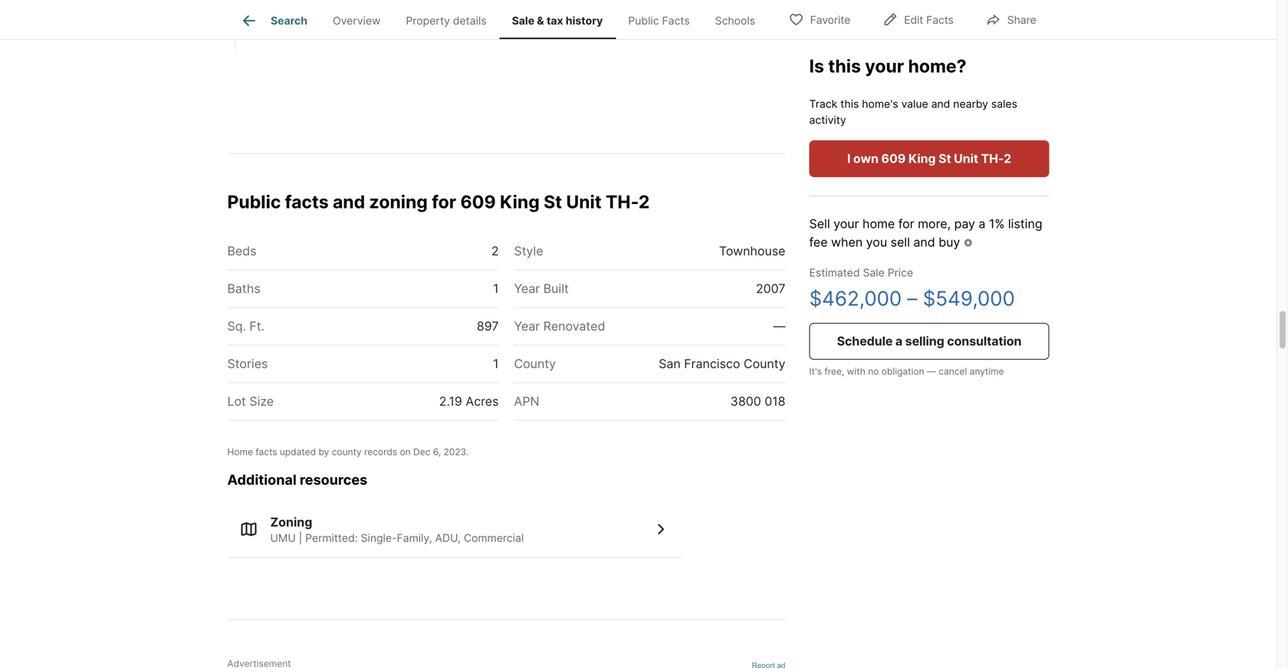 Task type: locate. For each thing, give the bounding box(es) containing it.
a inside "button"
[[896, 334, 903, 349]]

0 vertical spatial 2
[[1004, 151, 1012, 166]]

0 horizontal spatial your
[[834, 216, 860, 231]]

0 horizontal spatial king
[[500, 191, 540, 212]]

$462,000
[[810, 286, 902, 311]]

0 vertical spatial 609
[[882, 151, 906, 166]]

#423716077
[[513, 25, 567, 36]]

i
[[848, 151, 851, 166]]

zoning
[[369, 191, 428, 212]]

0 vertical spatial —
[[774, 319, 786, 334]]

overview
[[333, 14, 381, 27]]

it's free, with no obligation — cancel anytime
[[810, 366, 1005, 377]]

property details
[[406, 14, 487, 27]]

0 horizontal spatial —
[[774, 319, 786, 334]]

0 vertical spatial unit
[[955, 151, 979, 166]]

1 horizontal spatial st
[[939, 151, 952, 166]]

— down the 2007
[[774, 319, 786, 334]]

0 horizontal spatial facts
[[662, 14, 690, 27]]

a left 1%
[[979, 216, 986, 231]]

umu
[[270, 532, 296, 545]]

0 horizontal spatial 2023
[[298, 5, 328, 20]]

1 vertical spatial —
[[928, 366, 937, 377]]

0 horizontal spatial francisco
[[446, 25, 488, 36]]

0 horizontal spatial sale
[[512, 14, 535, 27]]

2023
[[298, 5, 328, 20], [444, 447, 466, 458]]

facts
[[927, 13, 954, 26], [662, 14, 690, 27]]

lot
[[227, 394, 246, 409]]

1 horizontal spatial your
[[866, 55, 905, 77]]

6,
[[433, 447, 441, 458]]

— left cancel
[[928, 366, 937, 377]]

single-
[[361, 532, 397, 545]]

public up 'beds'
[[227, 191, 281, 212]]

0 vertical spatial facts
[[285, 191, 329, 212]]

2023 right 31,
[[298, 5, 328, 20]]

facts for edit facts
[[927, 13, 954, 26]]

1 vertical spatial sale
[[864, 266, 885, 279]]

1 vertical spatial th-
[[606, 191, 639, 212]]

0 horizontal spatial th-
[[606, 191, 639, 212]]

1 vertical spatial for
[[899, 216, 915, 231]]

year right 897
[[514, 319, 540, 334]]

share
[[1008, 13, 1037, 26]]

—
[[774, 319, 786, 334], [928, 366, 937, 377]]

0 vertical spatial francisco
[[446, 25, 488, 36]]

1 horizontal spatial unit
[[955, 151, 979, 166]]

schedule
[[838, 334, 893, 349]]

search link
[[240, 12, 308, 30]]

for inside sell your home for more, pay a 1% listing fee when you sell and buy
[[899, 216, 915, 231]]

0 vertical spatial sale
[[512, 14, 535, 27]]

1 horizontal spatial public
[[629, 14, 659, 27]]

this inside track this home's value and nearby sales activity
[[841, 97, 860, 110]]

|
[[299, 532, 302, 545]]

1 horizontal spatial for
[[899, 216, 915, 231]]

unit
[[955, 151, 979, 166], [567, 191, 602, 212]]

1 vertical spatial public
[[227, 191, 281, 212]]

0 vertical spatial 2023
[[298, 5, 328, 20]]

facts inside edit facts 'button'
[[927, 13, 954, 26]]

1 horizontal spatial facts
[[927, 13, 954, 26]]

1 vertical spatial your
[[834, 216, 860, 231]]

it's
[[810, 366, 822, 377]]

facts for public facts
[[662, 14, 690, 27]]

lot size
[[227, 394, 274, 409]]

value
[[902, 97, 929, 110]]

0 vertical spatial a
[[979, 216, 986, 231]]

1 vertical spatial st
[[544, 191, 562, 212]]

0 vertical spatial th-
[[982, 151, 1004, 166]]

county up apn
[[514, 357, 556, 371]]

1 up 897
[[493, 281, 499, 296]]

0 vertical spatial san
[[427, 25, 444, 36]]

public inside public facts "tab"
[[629, 14, 659, 27]]

1 vertical spatial year
[[514, 319, 540, 334]]

public facts tab
[[616, 2, 703, 39]]

0 horizontal spatial facts
[[256, 447, 277, 458]]

1 vertical spatial 2023
[[444, 447, 466, 458]]

and right the value
[[932, 97, 951, 110]]

1 1 from the top
[[493, 281, 499, 296]]

0 horizontal spatial st
[[544, 191, 562, 212]]

2 county from the left
[[744, 357, 786, 371]]

home
[[863, 216, 896, 231]]

this for your
[[829, 55, 862, 77]]

609
[[882, 151, 906, 166], [461, 191, 496, 212]]

1 vertical spatial san
[[659, 357, 681, 371]]

1 horizontal spatial county
[[744, 357, 786, 371]]

1 vertical spatial price
[[888, 266, 914, 279]]

2 vertical spatial and
[[914, 235, 936, 250]]

your up home's
[[866, 55, 905, 77]]

018
[[765, 394, 786, 409]]

home's
[[863, 97, 899, 110]]

king
[[909, 151, 936, 166], [500, 191, 540, 212]]

1 horizontal spatial king
[[909, 151, 936, 166]]

public
[[629, 14, 659, 27], [227, 191, 281, 212]]

0 vertical spatial st
[[939, 151, 952, 166]]

records
[[364, 447, 397, 458]]

price up –
[[888, 266, 914, 279]]

2 vertical spatial 2
[[492, 244, 499, 259]]

0 vertical spatial 1
[[493, 281, 499, 296]]

–
[[908, 286, 918, 311]]

0 vertical spatial king
[[909, 151, 936, 166]]

st inside i own 609 king st unit th-2 'button'
[[939, 151, 952, 166]]

1 county from the left
[[514, 357, 556, 371]]

sq.
[[227, 319, 246, 334]]

1 horizontal spatial sale
[[864, 266, 885, 279]]

sell
[[810, 216, 831, 231]]

st
[[939, 151, 952, 166], [544, 191, 562, 212]]

tax
[[547, 14, 564, 27]]

2 horizontal spatial 2
[[1004, 151, 1012, 166]]

1 vertical spatial 1
[[493, 357, 499, 371]]

1 vertical spatial a
[[896, 334, 903, 349]]

1 vertical spatial unit
[[567, 191, 602, 212]]

this right track
[[841, 97, 860, 110]]

1 year from the top
[[514, 281, 540, 296]]

1 horizontal spatial —
[[928, 366, 937, 377]]

1%
[[990, 216, 1005, 231]]

$549,000
[[924, 286, 1016, 311]]

0 vertical spatial price
[[601, 25, 623, 36]]

this for home's
[[841, 97, 860, 110]]

zoning
[[270, 515, 313, 530]]

2023 right 6,
[[444, 447, 466, 458]]

2 year from the top
[[514, 319, 540, 334]]

sale down you
[[864, 266, 885, 279]]

2.19 acres
[[439, 394, 499, 409]]

1 vertical spatial 2
[[639, 191, 650, 212]]

price
[[601, 25, 623, 36], [888, 266, 914, 279]]

county
[[514, 357, 556, 371], [744, 357, 786, 371]]

0 vertical spatial public
[[629, 14, 659, 27]]

1 vertical spatial francisco
[[685, 357, 741, 371]]

1 vertical spatial facts
[[256, 447, 277, 458]]

year left built
[[514, 281, 540, 296]]

2
[[1004, 151, 1012, 166], [639, 191, 650, 212], [492, 244, 499, 259]]

cancel
[[939, 366, 968, 377]]

tab list
[[227, 0, 781, 39]]

sale inside tab
[[512, 14, 535, 27]]

price inside $461,008 price
[[601, 25, 623, 36]]

schedule a selling consultation
[[838, 334, 1022, 349]]

baths
[[227, 281, 261, 296]]

0 horizontal spatial san
[[427, 25, 444, 36]]

1 vertical spatial this
[[841, 97, 860, 110]]

0 horizontal spatial unit
[[567, 191, 602, 212]]

1 down 897
[[493, 357, 499, 371]]

san inside listed (active) san francisco mls #423716077
[[427, 25, 444, 36]]

facts for and
[[285, 191, 329, 212]]

san francisco county
[[659, 357, 786, 371]]

0 horizontal spatial public
[[227, 191, 281, 212]]

is
[[810, 55, 825, 77]]

0 horizontal spatial 2
[[492, 244, 499, 259]]

for
[[432, 191, 457, 212], [899, 216, 915, 231]]

1 horizontal spatial 2
[[639, 191, 650, 212]]

a left selling
[[896, 334, 903, 349]]

facts right $461,008 price
[[662, 14, 690, 27]]

sale left &
[[512, 14, 535, 27]]

facts inside public facts "tab"
[[662, 14, 690, 27]]

county up 3800 018
[[744, 357, 786, 371]]

your
[[866, 55, 905, 77], [834, 216, 860, 231]]

0 horizontal spatial for
[[432, 191, 457, 212]]

(active)
[[466, 5, 511, 20]]

facts right edit at right
[[927, 13, 954, 26]]

0 vertical spatial year
[[514, 281, 540, 296]]

adu,
[[435, 532, 461, 545]]

francisco up the 3800
[[685, 357, 741, 371]]

king up style
[[500, 191, 540, 212]]

listed
[[427, 5, 463, 20]]

&
[[537, 14, 545, 27]]

your up when
[[834, 216, 860, 231]]

share button
[[973, 3, 1050, 35]]

897
[[477, 319, 499, 334]]

0 vertical spatial and
[[932, 97, 951, 110]]

public for public facts and zoning for 609 king st unit th-2
[[227, 191, 281, 212]]

zoning umu | permitted: single-family, adu, commercial
[[270, 515, 524, 545]]

francisco down (active)
[[446, 25, 488, 36]]

1 horizontal spatial facts
[[285, 191, 329, 212]]

for up sell in the right top of the page
[[899, 216, 915, 231]]

and left zoning
[[333, 191, 365, 212]]

king down track this home's value and nearby sales activity
[[909, 151, 936, 166]]

0 horizontal spatial price
[[601, 25, 623, 36]]

facts for updated
[[256, 447, 277, 458]]

1 vertical spatial 609
[[461, 191, 496, 212]]

price down $461,008
[[601, 25, 623, 36]]

for right zoning
[[432, 191, 457, 212]]

dec
[[414, 447, 431, 458]]

0 horizontal spatial a
[[896, 334, 903, 349]]

1 vertical spatial and
[[333, 191, 365, 212]]

this right is
[[829, 55, 862, 77]]

0 horizontal spatial county
[[514, 357, 556, 371]]

2 inside 'button'
[[1004, 151, 1012, 166]]

1 horizontal spatial a
[[979, 216, 986, 231]]

1 horizontal spatial th-
[[982, 151, 1004, 166]]

jan 31, 2023 date
[[254, 5, 328, 36]]

1 horizontal spatial 2023
[[444, 447, 466, 458]]

schools tab
[[703, 2, 768, 39]]

1 horizontal spatial 609
[[882, 151, 906, 166]]

and down the more,
[[914, 235, 936, 250]]

edit facts
[[905, 13, 954, 26]]

home
[[227, 447, 253, 458]]

public for public facts
[[629, 14, 659, 27]]

permitted:
[[305, 532, 358, 545]]

1 horizontal spatial price
[[888, 266, 914, 279]]

0 vertical spatial this
[[829, 55, 862, 77]]

estimated
[[810, 266, 860, 279]]

1 vertical spatial king
[[500, 191, 540, 212]]

2.19
[[439, 394, 463, 409]]

schedule a selling consultation button
[[810, 323, 1050, 360]]

ft.
[[250, 319, 265, 334]]

king inside i own 609 king st unit th-2 'button'
[[909, 151, 936, 166]]

tab list containing search
[[227, 0, 781, 39]]

2 1 from the top
[[493, 357, 499, 371]]

public right history
[[629, 14, 659, 27]]



Task type: vqa. For each thing, say whether or not it's contained in the screenshot.


Task type: describe. For each thing, give the bounding box(es) containing it.
search
[[271, 14, 308, 27]]

family,
[[397, 532, 432, 545]]

listing
[[1009, 216, 1043, 231]]

0 vertical spatial your
[[866, 55, 905, 77]]

built
[[544, 281, 569, 296]]

is this your home?
[[810, 55, 967, 77]]

nearby
[[954, 97, 989, 110]]

own
[[854, 151, 879, 166]]

townhouse
[[720, 244, 786, 259]]

unit inside 'button'
[[955, 151, 979, 166]]

mls
[[491, 25, 510, 36]]

edit facts button
[[870, 3, 967, 35]]

.
[[466, 447, 469, 458]]

history
[[566, 14, 603, 27]]

buy
[[939, 235, 961, 250]]

anytime
[[970, 366, 1005, 377]]

stories
[[227, 357, 268, 371]]

free,
[[825, 366, 845, 377]]

overview tab
[[320, 2, 394, 39]]

year for year built
[[514, 281, 540, 296]]

estimated sale price $462,000 – $549,000
[[810, 266, 1016, 311]]

favorite button
[[776, 3, 864, 35]]

additional resources
[[227, 472, 368, 488]]

sale inside estimated sale price $462,000 – $549,000
[[864, 266, 885, 279]]

resources
[[300, 472, 368, 488]]

year renovated
[[514, 319, 606, 334]]

31,
[[278, 5, 294, 20]]

i own 609 king st unit th-2 button
[[810, 140, 1050, 177]]

3800
[[731, 394, 762, 409]]

you
[[867, 235, 888, 250]]

renovated
[[544, 319, 606, 334]]

year built
[[514, 281, 569, 296]]

when
[[832, 235, 863, 250]]

sale & tax history tab
[[500, 2, 616, 39]]

selling
[[906, 334, 945, 349]]

sq. ft.
[[227, 319, 265, 334]]

beds
[[227, 244, 257, 259]]

more,
[[919, 216, 951, 231]]

pay
[[955, 216, 976, 231]]

0 vertical spatial for
[[432, 191, 457, 212]]

and inside track this home's value and nearby sales activity
[[932, 97, 951, 110]]

favorite
[[811, 13, 851, 26]]

track this home's value and nearby sales activity
[[810, 97, 1018, 126]]

size
[[250, 394, 274, 409]]

francisco inside listed (active) san francisco mls #423716077
[[446, 25, 488, 36]]

consultation
[[948, 334, 1022, 349]]

2007
[[757, 281, 786, 296]]

style
[[514, 244, 544, 259]]

a inside sell your home for more, pay a 1% listing fee when you sell and buy
[[979, 216, 986, 231]]

1 horizontal spatial francisco
[[685, 357, 741, 371]]

apn
[[514, 394, 540, 409]]

public facts
[[629, 14, 690, 27]]

1 horizontal spatial san
[[659, 357, 681, 371]]

listed (active) san francisco mls #423716077
[[427, 5, 567, 36]]

2023 inside jan 31, 2023 date
[[298, 5, 328, 20]]

jan
[[254, 5, 274, 20]]

details
[[453, 14, 487, 27]]

commercial
[[464, 532, 524, 545]]

year for year renovated
[[514, 319, 540, 334]]

3800 018
[[731, 394, 786, 409]]

updated
[[280, 447, 316, 458]]

1 for baths
[[493, 281, 499, 296]]

property details tab
[[394, 2, 500, 39]]

price inside estimated sale price $462,000 – $549,000
[[888, 266, 914, 279]]

activity
[[810, 113, 847, 126]]

your inside sell your home for more, pay a 1% listing fee when you sell and buy
[[834, 216, 860, 231]]

property
[[406, 14, 450, 27]]

sell your home for more, pay a 1% listing fee when you sell and buy
[[810, 216, 1043, 250]]

home facts updated by county records on dec 6, 2023 .
[[227, 447, 469, 458]]

0 horizontal spatial 609
[[461, 191, 496, 212]]

obligation
[[882, 366, 925, 377]]

sales
[[992, 97, 1018, 110]]

1 for stories
[[493, 357, 499, 371]]

609 inside i own 609 king st unit th-2 'button'
[[882, 151, 906, 166]]

track
[[810, 97, 838, 110]]

and inside sell your home for more, pay a 1% listing fee when you sell and buy
[[914, 235, 936, 250]]

public facts and zoning for 609 king st unit th-2
[[227, 191, 650, 212]]

home?
[[909, 55, 967, 77]]

acres
[[466, 394, 499, 409]]

no
[[869, 366, 880, 377]]

sell
[[891, 235, 911, 250]]

th- inside i own 609 king st unit th-2 'button'
[[982, 151, 1004, 166]]

county
[[332, 447, 362, 458]]

edit
[[905, 13, 924, 26]]

by
[[319, 447, 329, 458]]

on
[[400, 447, 411, 458]]

$461,008
[[601, 5, 655, 20]]

sale & tax history
[[512, 14, 603, 27]]

schools
[[716, 14, 756, 27]]

i own 609 king st unit th-2
[[848, 151, 1012, 166]]



